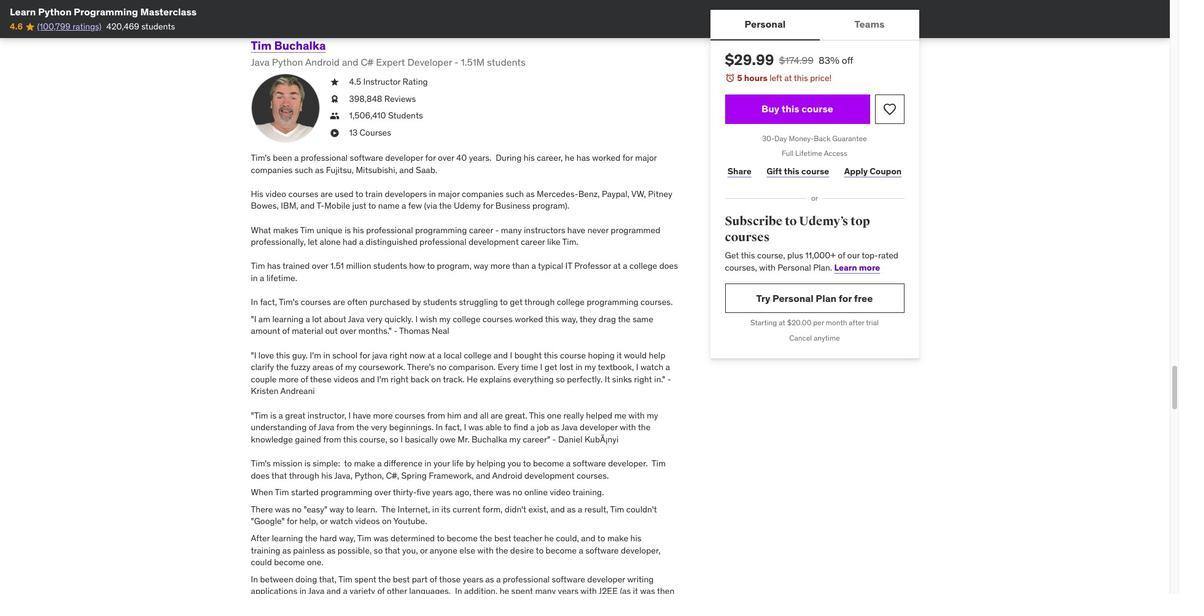 Task type: locate. For each thing, give the bounding box(es) containing it.
was right there
[[496, 487, 511, 498]]

after
[[251, 533, 270, 544]]

plus
[[787, 250, 803, 261]]

paypal,
[[602, 188, 630, 200]]

1 horizontal spatial android
[[492, 470, 522, 481]]

to
[[355, 188, 363, 200], [368, 201, 376, 212], [785, 214, 797, 229], [427, 261, 435, 272], [500, 297, 508, 308], [504, 422, 512, 433], [344, 458, 352, 469], [523, 458, 531, 469], [346, 504, 354, 515], [437, 533, 445, 544], [598, 533, 605, 544]]

0 horizontal spatial has
[[267, 261, 281, 272]]

bowes,
[[251, 201, 279, 212]]

make up python,
[[354, 458, 375, 469]]

a right it professor
[[623, 261, 628, 272]]

and down helping
[[476, 470, 490, 481]]

now
[[410, 350, 426, 361]]

30-
[[762, 134, 775, 143]]

xsmall image up xsmall image
[[330, 93, 339, 105]]

development inside tim's mission is simple:  to make a difference in your life by helping you to become a software developer.  tim does that through his java, python, c#, spring framework, and android development courses.
[[525, 470, 575, 481]]

1 horizontal spatial have
[[567, 225, 586, 236]]

course inside gift this course link
[[802, 166, 829, 177]]

course down lifetime
[[802, 166, 829, 177]]

college down programmed
[[630, 261, 657, 272]]

many right spent
[[535, 586, 556, 595]]

tim's left 'been'
[[251, 152, 271, 163]]

0 vertical spatial programming
[[415, 225, 467, 236]]

tim's inside tim's been a professional software developer for over 40 years.  during his career, he has worked for major companies such as fujitsu, mitsubishi, and saab.
[[251, 152, 271, 163]]

2 vertical spatial or
[[420, 545, 428, 556]]

purchased
[[370, 297, 410, 308]]

0 horizontal spatial android
[[305, 56, 340, 68]]

1 vertical spatial android
[[492, 470, 522, 481]]

that left you,
[[385, 545, 400, 556]]

- left 1.51m at the left of the page
[[454, 56, 459, 68]]

0 vertical spatial course,
[[757, 250, 785, 261]]

programmed
[[611, 225, 660, 236]]

college inside 'tim has trained over 1.51 million students how to program, way more than a typical it professor at a college does in a lifetime.'
[[630, 261, 657, 272]]

he
[[467, 374, 478, 385]]

through inside tim's mission is simple:  to make a difference in your life by helping you to become a software developer.  tim does that through his java, python, c#, spring framework, and android development courses.
[[289, 470, 319, 481]]

buchalka inside tim buchalka java python android and c# expert developer - 1.51m students
[[274, 38, 326, 53]]

college inside "i am learning a lot about java very quickly. i wish my college courses worked this way, they drag the same amount of material out over months." - thomas neal
[[453, 314, 481, 325]]

or down "easy"
[[320, 516, 328, 527]]

1 vertical spatial through
[[289, 470, 319, 481]]

program,
[[437, 261, 472, 272]]

0 vertical spatial years
[[432, 487, 453, 498]]

watch
[[641, 362, 664, 373], [330, 516, 353, 527]]

teacher
[[513, 533, 542, 544]]

comparison.
[[449, 362, 496, 373]]

or up udemy's
[[811, 194, 818, 203]]

instructor
[[363, 76, 401, 87]]

java down doing
[[308, 586, 325, 595]]

kubã¡nyi
[[585, 434, 619, 445]]

course, inside "get this course, plus 11,000+ of our top-rated courses, with personal plan."
[[757, 250, 785, 261]]

developer inside "tim is a great instructor, i have more courses from him and all are great. this one really helped me with my understanding of java from the very beginnings. in fact, i was able to find a job as java developer with the knowledge gained from this course, so i basically owe mr. buchalka my career" - daniel kubã¡nyi
[[580, 422, 618, 433]]

and left all
[[464, 410, 478, 421]]

was up "google"
[[275, 504, 290, 515]]

courses inside subscribe to udemy's top courses
[[725, 229, 770, 245]]

with right me
[[629, 410, 645, 421]]

0 horizontal spatial career
[[469, 225, 493, 236]]

learn up 4.6
[[10, 6, 36, 18]]

0 vertical spatial course
[[802, 103, 834, 115]]

c#,
[[386, 470, 399, 481]]

does inside tim's mission is simple:  to make a difference in your life by helping you to become a software developer.  tim does that through his java, python, c#, spring framework, and android development courses.
[[251, 470, 270, 481]]

1 horizontal spatial best
[[494, 533, 511, 544]]

0 vertical spatial by
[[412, 297, 421, 308]]

and inside his video courses are used to train developers in major companies such as mercedes-benz, paypal, vw, pitney bowes, ibm, and t-mobile just to name a few (via the udemy for business program).
[[300, 201, 315, 212]]

career down udemy
[[469, 225, 493, 236]]

software inside tim's been a professional software developer for over 40 years.  during his career, he has worked for major companies such as fujitsu, mitsubishi, and saab.
[[350, 152, 383, 163]]

tim has trained over 1.51 million students how to program, way more than a typical it professor at a college does in a lifetime.
[[251, 261, 678, 284]]

1 "i from the top
[[251, 314, 256, 325]]

gift this course link
[[764, 159, 832, 184]]

over inside "i am learning a lot about java very quickly. i wish my college courses worked this way, they drag the same amount of material out over months." - thomas neal
[[340, 326, 356, 337]]

does down programmed
[[659, 261, 678, 272]]

more left than
[[491, 261, 510, 272]]

bought
[[515, 350, 542, 361]]

month
[[826, 318, 847, 328]]

java down often
[[348, 314, 364, 325]]

his up had
[[353, 225, 364, 236]]

0 vertical spatial companies
[[251, 164, 293, 175]]

for
[[425, 152, 436, 163], [623, 152, 633, 163], [483, 201, 494, 212], [839, 292, 852, 305], [360, 350, 370, 361], [287, 516, 297, 527]]

so down lost at the bottom of the page
[[556, 374, 565, 385]]

try personal plan for free
[[756, 292, 873, 305]]

0 vertical spatial very
[[367, 314, 383, 325]]

1 horizontal spatial worked
[[592, 152, 621, 163]]

1.51m
[[461, 56, 485, 68]]

from right gained
[[323, 434, 341, 445]]

0 vertical spatial way,
[[561, 314, 578, 325]]

of up gained
[[309, 422, 316, 433]]

1 vertical spatial major
[[438, 188, 460, 200]]

1 vertical spatial on
[[382, 516, 392, 527]]

has inside tim's been a professional software developer for over 40 years.  during his career, he has worked for major companies such as fujitsu, mitsubishi, and saab.
[[577, 152, 590, 163]]

college up comparison.
[[464, 350, 492, 361]]

xsmall image for 4.5 instructor rating
[[330, 76, 339, 88]]

0 horizontal spatial he
[[500, 586, 509, 595]]

are up t-
[[321, 188, 333, 200]]

for inside "i love this guy. i'm in school for java right now at a local college and i bought this course hoping it would help clarify the fuzzy areas of my coursework. there's no comparison. every time i get lost in my textbook, i watch a couple more of these videos and i'm right back on track. he explains everything so perfectly. it sinks right in." - kristen andreani
[[360, 350, 370, 361]]

like
[[547, 237, 561, 248]]

mobile
[[324, 201, 350, 212]]

1 vertical spatial such
[[506, 188, 524, 200]]

textbook,
[[598, 362, 634, 373]]

i right the time in the bottom left of the page
[[540, 362, 543, 373]]

the
[[439, 201, 452, 212], [618, 314, 631, 325], [276, 362, 289, 373], [356, 422, 369, 433], [638, 422, 651, 433], [305, 533, 318, 544], [480, 533, 492, 544], [496, 545, 508, 556], [378, 574, 391, 585]]

programming inside the "when tim started programming over thirty-five years ago, there was no online video training. there was no "easy" way to learn.  the internet, in its current form, didn't exist, and as a result, tim couldn't "google" for help, or watch videos on youtube. after learning the hard way, tim was determined to become the best teacher he could, and to make his training as painless as possible, so that you, or anyone else with the desire to become a software developer, could become one. in between doing that, tim spent the best part of those years as a professional software developer writing applications in java and a variety of other languages.  in addition, he spent many years with j2ee (as it was the"
[[321, 487, 373, 498]]

java
[[251, 56, 270, 68], [348, 314, 364, 325], [318, 422, 334, 433], [562, 422, 578, 433], [308, 586, 325, 595]]

than
[[512, 261, 530, 272]]

major up vw,
[[635, 152, 657, 163]]

or right you,
[[420, 545, 428, 556]]

exist,
[[529, 504, 549, 515]]

couple
[[251, 374, 277, 385]]

1 horizontal spatial that
[[385, 545, 400, 556]]

development
[[469, 237, 519, 248], [525, 470, 575, 481]]

2 horizontal spatial no
[[513, 487, 522, 498]]

udemy's
[[799, 214, 848, 229]]

way, up possible,
[[339, 533, 356, 544]]

0 vertical spatial buchalka
[[274, 38, 326, 53]]

android down tim buchalka link in the left of the page
[[305, 56, 340, 68]]

1,506,410 students
[[349, 110, 423, 121]]

of left our
[[838, 250, 845, 261]]

1 horizontal spatial on
[[431, 374, 441, 385]]

- inside "tim is a great instructor, i have more courses from him and all are great. this one really helped me with my understanding of java from the very beginnings. in fact, i was able to find a job as java developer with the knowledge gained from this course, so i basically owe mr. buchalka my career" - daniel kubã¡nyi
[[553, 434, 556, 445]]

0 vertical spatial way
[[474, 261, 488, 272]]

at inside "i love this guy. i'm in school for java right now at a local college and i bought this course hoping it would help clarify the fuzzy areas of my coursework. there's no comparison. every time i get lost in my textbook, i watch a couple more of these videos and i'm right back on track. he explains everything so perfectly. it sinks right in." - kristen andreani
[[428, 350, 435, 361]]

1 horizontal spatial fact,
[[445, 422, 462, 433]]

this right "bought"
[[544, 350, 558, 361]]

with right else
[[477, 545, 494, 556]]

2 "i from the top
[[251, 350, 256, 361]]

way
[[474, 261, 488, 272], [329, 504, 344, 515]]

what makes tim unique is his professional programming career - many instructors have never programmed professionally, let alone had a distinguished professional development career like tim.
[[251, 225, 660, 248]]

- down the quickly.
[[394, 326, 397, 337]]

his up developer,
[[631, 533, 642, 544]]

and inside tim's been a professional software developer for over 40 years.  during his career, he has worked for major companies such as fujitsu, mitsubishi, and saab.
[[399, 164, 414, 175]]

have up tim.
[[567, 225, 586, 236]]

fact, inside "tim is a great instructor, i have more courses from him and all are great. this one really helped me with my understanding of java from the very beginnings. in fact, i was able to find a job as java developer with the knowledge gained from this course, so i basically owe mr. buchalka my career" - daniel kubã¡nyi
[[445, 422, 462, 433]]

become
[[533, 458, 564, 469], [447, 533, 478, 544], [274, 557, 305, 568]]

python,
[[355, 470, 384, 481]]

0 horizontal spatial courses.
[[577, 470, 609, 481]]

0 vertical spatial it
[[617, 350, 622, 361]]

this inside "get this course, plus 11,000+ of our top-rated courses, with personal plan."
[[741, 250, 755, 261]]

more inside "i love this guy. i'm in school for java right now at a local college and i bought this course hoping it would help clarify the fuzzy areas of my coursework. there's no comparison. every time i get lost in my textbook, i watch a couple more of these videos and i'm right back on track. he explains everything so perfectly. it sinks right in." - kristen andreani
[[279, 374, 299, 385]]

with right courses, on the right top of page
[[759, 262, 776, 273]]

to left udemy's
[[785, 214, 797, 229]]

1 vertical spatial fact,
[[445, 422, 462, 433]]

developer inside the "when tim started programming over thirty-five years ago, there was no online video training. there was no "easy" way to learn.  the internet, in its current form, didn't exist, and as a result, tim couldn't "google" for help, or watch videos on youtube. after learning the hard way, tim was determined to become the best teacher he could, and to make his training as painless as possible, so that you, or anyone else with the desire to become a software developer, could become one. in between doing that, tim spent the best part of those years as a professional software developer writing applications in java and a variety of other languages.  in addition, he spent many years with j2ee (as it was the"
[[587, 574, 625, 585]]

0 vertical spatial "i
[[251, 314, 256, 325]]

0 horizontal spatial does
[[251, 470, 270, 481]]

- right in."
[[668, 374, 671, 385]]

in down doing
[[300, 586, 306, 595]]

am
[[258, 314, 270, 325]]

years up the addition,
[[463, 574, 483, 585]]

in
[[251, 297, 258, 308], [436, 422, 443, 433], [251, 574, 258, 585]]

2 vertical spatial in
[[251, 574, 258, 585]]

worked inside "i am learning a lot about java very quickly. i wish my college courses worked this way, they drag the same amount of material out over months." - thomas neal
[[515, 314, 543, 325]]

python up (100,799
[[38, 6, 72, 18]]

so inside "tim is a great instructor, i have more courses from him and all are great. this one really helped me with my understanding of java from the very beginnings. in fact, i was able to find a job as java developer with the knowledge gained from this course, so i basically owe mr. buchalka my career" - daniel kubã¡nyi
[[389, 434, 399, 445]]

of inside "tim is a great instructor, i have more courses from him and all are great. this one really helped me with my understanding of java from the very beginnings. in fact, i was able to find a job as java developer with the knowledge gained from this course, so i basically owe mr. buchalka my career" - daniel kubã¡nyi
[[309, 422, 316, 433]]

major inside his video courses are used to train developers in major companies such as mercedes-benz, paypal, vw, pitney bowes, ibm, and t-mobile just to name a few (via the udemy for business program).
[[438, 188, 460, 200]]

tim was
[[357, 533, 389, 544]]

1 horizontal spatial python
[[272, 56, 303, 68]]

1 vertical spatial "i
[[251, 350, 256, 361]]

companies inside tim's been a professional software developer for over 40 years.  during his career, he has worked for major companies such as fujitsu, mitsubishi, and saab.
[[251, 164, 293, 175]]

a right had
[[359, 237, 364, 248]]

track.
[[443, 374, 465, 385]]

1 vertical spatial way,
[[339, 533, 356, 544]]

1 vertical spatial best
[[393, 574, 410, 585]]

1 horizontal spatial through
[[525, 297, 555, 308]]

courses up beginnings.
[[395, 410, 425, 421]]

a inside his video courses are used to train developers in major companies such as mercedes-benz, paypal, vw, pitney bowes, ibm, and t-mobile just to name a few (via the udemy for business program).
[[402, 201, 406, 212]]

0 horizontal spatial have
[[353, 410, 371, 421]]

courses inside "i am learning a lot about java very quickly. i wish my college courses worked this way, they drag the same amount of material out over months." - thomas neal
[[483, 314, 513, 325]]

that down mission
[[272, 470, 287, 481]]

career
[[469, 225, 493, 236], [521, 237, 545, 248]]

was inside "tim is a great instructor, i have more courses from him and all are great. this one really helped me with my understanding of java from the very beginnings. in fact, i was able to find a job as java developer with the knowledge gained from this course, so i basically owe mr. buchalka my career" - daniel kubã¡nyi
[[468, 422, 483, 433]]

2 horizontal spatial become
[[533, 458, 564, 469]]

1 vertical spatial does
[[251, 470, 270, 481]]

0 horizontal spatial course,
[[359, 434, 387, 445]]

1 vertical spatial worked
[[515, 314, 543, 325]]

0 vertical spatial no
[[437, 362, 447, 373]]

a inside tim's been a professional software developer for over 40 years.  during his career, he has worked for major companies such as fujitsu, mitsubishi, and saab.
[[294, 152, 299, 163]]

guy.
[[292, 350, 308, 361]]

does up 'when'
[[251, 470, 270, 481]]

tim buchalka java python android and c# expert developer - 1.51m students
[[251, 38, 526, 68]]

on up tim was
[[382, 516, 392, 527]]

tim buchalka image
[[251, 74, 320, 143]]

-
[[454, 56, 459, 68], [495, 225, 499, 236], [394, 326, 397, 337], [668, 374, 671, 385], [553, 434, 556, 445]]

courses. inside tim's mission is simple:  to make a difference in your life by helping you to become a software developer.  tim does that through his java, python, c#, spring framework, and android development courses.
[[577, 470, 609, 481]]

watch inside the "when tim started programming over thirty-five years ago, there was no online video training. there was no "easy" way to learn.  the internet, in its current form, didn't exist, and as a result, tim couldn't "google" for help, or watch videos on youtube. after learning the hard way, tim was determined to become the best teacher he could, and to make his training as painless as possible, so that you, or anyone else with the desire to become a software developer, could become one. in between doing that, tim spent the best part of those years as a professional software developer writing applications in java and a variety of other languages.  in addition, he spent many years with j2ee (as it was the"
[[330, 516, 353, 527]]

developer
[[385, 152, 423, 163], [580, 422, 618, 433], [587, 574, 625, 585]]

0 vertical spatial worked
[[592, 152, 621, 163]]

way inside 'tim has trained over 1.51 million students how to program, way more than a typical it professor at a college does in a lifetime.'
[[474, 261, 488, 272]]

these
[[310, 374, 332, 385]]

at inside starting at $20.00 per month after trial cancel anytime
[[779, 318, 785, 328]]

college down in fact, tim's courses are often purchased by students struggling to get through college programming courses.
[[453, 314, 481, 325]]

0 vertical spatial that
[[272, 470, 287, 481]]

a left lot
[[306, 314, 310, 325]]

to right struggling
[[500, 297, 508, 308]]

1 vertical spatial it
[[633, 586, 638, 595]]

on right 'back'
[[431, 374, 441, 385]]

by
[[412, 297, 421, 308], [466, 458, 475, 469]]

that inside tim's mission is simple:  to make a difference in your life by helping you to become a software developer.  tim does that through his java, python, c#, spring framework, and android development courses.
[[272, 470, 287, 481]]

very left beginnings.
[[371, 422, 387, 433]]

2 vertical spatial become
[[274, 557, 305, 568]]

anyone
[[430, 545, 458, 556]]

0 vertical spatial make
[[354, 458, 375, 469]]

career"
[[523, 434, 550, 445]]

1 horizontal spatial is
[[304, 458, 311, 469]]

result,
[[585, 504, 608, 515]]

to become
[[536, 545, 577, 556]]

on inside "i love this guy. i'm in school for java right now at a local college and i bought this course hoping it would help clarify the fuzzy areas of my coursework. there's no comparison. every time i get lost in my textbook, i watch a couple more of these videos and i'm right back on track. he explains everything so perfectly. it sinks right in." - kristen andreani
[[431, 374, 441, 385]]

at
[[785, 72, 792, 84], [613, 261, 621, 272], [779, 318, 785, 328], [428, 350, 435, 361]]

course for buy this course
[[802, 103, 834, 115]]

way, inside "i am learning a lot about java very quickly. i wish my college courses worked this way, they drag the same amount of material out over months." - thomas neal
[[561, 314, 578, 325]]

1 horizontal spatial way
[[474, 261, 488, 272]]

tim buchalka link
[[251, 38, 326, 53]]

1 horizontal spatial or
[[420, 545, 428, 556]]

teams button
[[820, 10, 919, 39]]

over down c#, in the bottom of the page
[[375, 487, 391, 498]]

development up online video
[[525, 470, 575, 481]]

courses,
[[725, 262, 757, 273]]

top
[[851, 214, 870, 229]]

this up courses, on the right top of page
[[741, 250, 755, 261]]

2 xsmall image from the top
[[330, 93, 339, 105]]

1 vertical spatial tim's
[[279, 297, 299, 308]]

course, left plus
[[757, 250, 785, 261]]

0 horizontal spatial through
[[289, 470, 319, 481]]

and left saab.
[[399, 164, 414, 175]]

course
[[802, 103, 834, 115], [802, 166, 829, 177], [560, 350, 586, 361]]

as down training.
[[567, 504, 576, 515]]

2 vertical spatial personal
[[773, 292, 814, 305]]

students
[[141, 21, 175, 32], [487, 56, 526, 68], [373, 261, 407, 272], [423, 297, 457, 308]]

1 vertical spatial get
[[545, 362, 557, 373]]

very up months."
[[367, 314, 383, 325]]

0 vertical spatial fact,
[[260, 297, 277, 308]]

school
[[332, 350, 358, 361]]

"i love this guy. i'm in school for java right now at a local college and i bought this course hoping it would help clarify the fuzzy areas of my coursework. there's no comparison. every time i get lost in my textbook, i watch a couple more of these videos and i'm right back on track. he explains everything so perfectly. it sinks right in." - kristen andreani
[[251, 350, 671, 397]]

it up textbook,
[[617, 350, 622, 361]]

- left daniel
[[553, 434, 556, 445]]

- down the business
[[495, 225, 499, 236]]

years down to become
[[558, 586, 579, 595]]

i'm up areas
[[310, 350, 321, 361]]

off
[[842, 54, 854, 66]]

1 horizontal spatial way,
[[561, 314, 578, 325]]

tim inside tim buchalka java python android and c# expert developer - 1.51m students
[[251, 38, 272, 53]]

0 horizontal spatial or
[[320, 516, 328, 527]]

youtube.
[[393, 516, 427, 527]]

0 horizontal spatial are
[[321, 188, 333, 200]]

0 horizontal spatial worked
[[515, 314, 543, 325]]

this inside "i am learning a lot about java very quickly. i wish my college courses worked this way, they drag the same amount of material out over months." - thomas neal
[[545, 314, 559, 325]]

plan.
[[813, 262, 832, 273]]

what
[[251, 225, 271, 236]]

it down writing
[[633, 586, 638, 595]]

very inside "i am learning a lot about java very quickly. i wish my college courses worked this way, they drag the same amount of material out over months." - thomas neal
[[367, 314, 383, 325]]

courses inside "tim is a great instructor, i have more courses from him and all are great. this one really helped me with my understanding of java from the very beginnings. in fact, i was able to find a job as java developer with the knowledge gained from this course, so i basically owe mr. buchalka my career" - daniel kubã¡nyi
[[395, 410, 425, 421]]

2 vertical spatial course
[[560, 350, 586, 361]]

as inside his video courses are used to train developers in major companies such as mercedes-benz, paypal, vw, pitney bowes, ibm, and t-mobile just to name a few (via the udemy for business program).
[[526, 188, 535, 200]]

1 horizontal spatial get
[[545, 362, 557, 373]]

1 horizontal spatial development
[[525, 470, 575, 481]]

videos inside the "when tim started programming over thirty-five years ago, there was no online video training. there was no "easy" way to learn.  the internet, in its current form, didn't exist, and as a result, tim couldn't "google" for help, or watch videos on youtube. after learning the hard way, tim was determined to become the best teacher he could, and to make his training as painless as possible, so that you, or anyone else with the desire to become a software developer, could become one. in between doing that, tim spent the best part of those years as a professional software developer writing applications in java and a variety of other languages.  in addition, he spent many years with j2ee (as it was the"
[[355, 516, 380, 527]]

learning inside "i am learning a lot about java very quickly. i wish my college courses worked this way, they drag the same amount of material out over months." - thomas neal
[[272, 314, 304, 325]]

make up developer,
[[607, 533, 628, 544]]

0 horizontal spatial make
[[354, 458, 375, 469]]

personal down plus
[[778, 262, 811, 273]]

subscribe
[[725, 214, 783, 229]]

0 vertical spatial major
[[635, 152, 657, 163]]

0 horizontal spatial programming
[[321, 487, 373, 498]]

he right career,
[[565, 152, 575, 163]]

"i left the am
[[251, 314, 256, 325]]

in up (via
[[429, 188, 436, 200]]

1 vertical spatial developer
[[580, 422, 618, 433]]

- inside "i am learning a lot about java very quickly. i wish my college courses worked this way, they drag the same amount of material out over months." - thomas neal
[[394, 326, 397, 337]]

2 vertical spatial are
[[491, 410, 503, 421]]

the inside "i am learning a lot about java very quickly. i wish my college courses worked this way, they drag the same amount of material out over months." - thomas neal
[[618, 314, 631, 325]]

1 xsmall image from the top
[[330, 76, 339, 88]]

tab list
[[710, 10, 919, 41]]

1 horizontal spatial become
[[447, 533, 478, 544]]

2 horizontal spatial or
[[811, 194, 818, 203]]

1 vertical spatial i'm
[[377, 374, 389, 385]]

for inside his video courses are used to train developers in major companies such as mercedes-benz, paypal, vw, pitney bowes, ibm, and t-mobile just to name a few (via the udemy for business program).
[[483, 201, 494, 212]]

tim's for mission
[[251, 458, 271, 469]]

this inside button
[[782, 103, 800, 115]]

0 vertical spatial development
[[469, 237, 519, 248]]

in fact, tim's courses are often purchased by students struggling to get through college programming courses.
[[251, 297, 673, 308]]

3 xsmall image from the top
[[330, 127, 339, 139]]

become up the between
[[274, 557, 305, 568]]

tim's for been
[[251, 152, 271, 163]]

left
[[770, 72, 782, 84]]

watch inside "i love this guy. i'm in school for java right now at a local college and i bought this course hoping it would help clarify the fuzzy areas of my coursework. there's no comparison. every time i get lost in my textbook, i watch a couple more of these videos and i'm right back on track. he explains everything so perfectly. it sinks right in." - kristen andreani
[[641, 362, 664, 373]]

1 horizontal spatial companies
[[462, 188, 504, 200]]

love
[[258, 350, 274, 361]]

right
[[390, 350, 408, 361], [391, 374, 409, 385], [634, 374, 652, 385]]

programming inside what makes tim unique is his professional programming career - many instructors have never programmed professionally, let alone had a distinguished professional development career like tim.
[[415, 225, 467, 236]]

typical
[[538, 261, 563, 272]]

java up daniel
[[562, 422, 578, 433]]

professional inside the "when tim started programming over thirty-five years ago, there was no online video training. there was no "easy" way to learn.  the internet, in its current form, didn't exist, and as a result, tim couldn't "google" for help, or watch videos on youtube. after learning the hard way, tim was determined to become the best teacher he could, and to make his training as painless as possible, so that you, or anyone else with the desire to become a software developer, could become one. in between doing that, tim spent the best part of those years as a professional software developer writing applications in java and a variety of other languages.  in addition, he spent many years with j2ee (as it was the"
[[503, 574, 550, 585]]

2 vertical spatial xsmall image
[[330, 127, 339, 139]]

are up able
[[491, 410, 503, 421]]

0 vertical spatial have
[[567, 225, 586, 236]]

xsmall image
[[330, 76, 339, 88], [330, 93, 339, 105], [330, 127, 339, 139]]

help
[[649, 350, 666, 361]]

as inside "tim is a great instructor, i have more courses from him and all are great. this one really helped me with my understanding of java from the very beginnings. in fact, i was able to find a job as java developer with the knowledge gained from this course, so i basically owe mr. buchalka my career" - daniel kubã¡nyi
[[551, 422, 560, 433]]

0 horizontal spatial on
[[382, 516, 392, 527]]

his video courses are used to train developers in major companies such as mercedes-benz, paypal, vw, pitney bowes, ibm, and t-mobile just to name a few (via the udemy for business program).
[[251, 188, 673, 212]]

course inside buy this course button
[[802, 103, 834, 115]]

"i inside "i am learning a lot about java very quickly. i wish my college courses worked this way, they drag the same amount of material out over months." - thomas neal
[[251, 314, 256, 325]]

1 vertical spatial xsmall image
[[330, 93, 339, 105]]

1 vertical spatial course
[[802, 166, 829, 177]]

1 vertical spatial videos
[[355, 516, 380, 527]]

the up other
[[378, 574, 391, 585]]

(100,799
[[37, 21, 71, 32]]

- inside tim buchalka java python android and c# expert developer - 1.51m students
[[454, 56, 459, 68]]

tim.
[[562, 237, 579, 248]]

and inside "tim is a great instructor, i have more courses from him and all are great. this one really helped me with my understanding of java from the very beginnings. in fact, i was able to find a job as java developer with the knowledge gained from this course, so i basically owe mr. buchalka my career" - daniel kubã¡nyi
[[464, 410, 478, 421]]

college up they
[[557, 297, 585, 308]]

1 vertical spatial buchalka
[[472, 434, 507, 445]]

worked up "bought"
[[515, 314, 543, 325]]

more up beginnings.
[[373, 410, 393, 421]]

such inside tim's been a professional software developer for over 40 years.  during his career, he has worked for major companies such as fujitsu, mitsubishi, and saab.
[[295, 164, 313, 175]]

0 horizontal spatial learn
[[10, 6, 36, 18]]

0 horizontal spatial no
[[292, 504, 302, 515]]

teams
[[855, 18, 885, 30]]

1 horizontal spatial it
[[633, 586, 638, 595]]

developer
[[407, 56, 452, 68]]

the right (via
[[439, 201, 452, 212]]

python down tim buchalka link in the left of the page
[[272, 56, 303, 68]]

worked for for
[[592, 152, 621, 163]]

training.
[[573, 487, 604, 498]]

worked inside tim's been a professional software developer for over 40 years.  during his career, he has worked for major companies such as fujitsu, mitsubishi, and saab.
[[592, 152, 621, 163]]

0 vertical spatial he
[[565, 152, 575, 163]]

get
[[510, 297, 523, 308], [545, 362, 557, 373]]

over inside tim's been a professional software developer for over 40 years.  during his career, he has worked for major companies such as fujitsu, mitsubishi, and saab.
[[438, 152, 454, 163]]

1 vertical spatial he
[[544, 533, 554, 544]]

0 horizontal spatial companies
[[251, 164, 293, 175]]

personal inside "get this course, plus 11,000+ of our top-rated courses, with personal plan."
[[778, 262, 811, 273]]

is up had
[[345, 225, 351, 236]]

watch down help
[[641, 362, 664, 373]]

right left 'back'
[[391, 374, 409, 385]]

in down could
[[251, 574, 258, 585]]

so inside "i love this guy. i'm in school for java right now at a local college and i bought this course hoping it would help clarify the fuzzy areas of my coursework. there's no comparison. every time i get lost in my textbook, i watch a couple more of these videos and i'm right back on track. he explains everything so perfectly. it sinks right in." - kristen andreani
[[556, 374, 565, 385]]

0 horizontal spatial such
[[295, 164, 313, 175]]

0 horizontal spatial way,
[[339, 533, 356, 544]]

on
[[431, 374, 441, 385], [382, 516, 392, 527]]

1 horizontal spatial such
[[506, 188, 524, 200]]

- inside "i love this guy. i'm in school for java right now at a local college and i bought this course hoping it would help clarify the fuzzy areas of my coursework. there's no comparison. every time i get lost in my textbook, i watch a couple more of these videos and i'm right back on track. he explains everything so perfectly. it sinks right in." - kristen andreani
[[668, 374, 671, 385]]

0 horizontal spatial way
[[329, 504, 344, 515]]

a inside "i am learning a lot about java very quickly. i wish my college courses worked this way, they drag the same amount of material out over months." - thomas neal
[[306, 314, 310, 325]]

for left the help,
[[287, 516, 297, 527]]

per
[[813, 318, 824, 328]]

of right amount on the left bottom of page
[[282, 326, 290, 337]]

1 vertical spatial python
[[272, 56, 303, 68]]

apply
[[844, 166, 868, 177]]

android
[[305, 56, 340, 68], [492, 470, 522, 481]]



Task type: vqa. For each thing, say whether or not it's contained in the screenshot.
five
yes



Task type: describe. For each thing, give the bounding box(es) containing it.
to up anyone
[[437, 533, 445, 544]]

difference
[[384, 458, 423, 469]]

0 horizontal spatial by
[[412, 297, 421, 308]]

a inside what makes tim unique is his professional programming career - many instructors have never programmed professionally, let alone had a distinguished professional development career like tim.
[[359, 237, 364, 248]]

course for gift this course
[[802, 166, 829, 177]]

in up areas
[[323, 350, 330, 361]]

fuzzy
[[291, 362, 310, 373]]

course inside "i love this guy. i'm in school for java right now at a local college and i bought this course hoping it would help clarify the fuzzy areas of my coursework. there's no comparison. every time i get lost in my textbook, i watch a couple more of these videos and i'm right back on track. he explains everything so perfectly. it sinks right in." - kristen andreani
[[560, 350, 586, 361]]

a down "could,"
[[579, 545, 583, 556]]

professional up program,
[[420, 237, 467, 248]]

form,
[[483, 504, 503, 515]]

to right you at bottom
[[523, 458, 531, 469]]

a right than
[[532, 261, 536, 272]]

make inside the "when tim started programming over thirty-five years ago, there was no online video training. there was no "easy" way to learn.  the internet, in its current form, didn't exist, and as a result, tim couldn't "google" for help, or watch videos on youtube. after learning the hard way, tim was determined to become the best teacher he could, and to make his training as painless as possible, so that you, or anyone else with the desire to become a software developer, could become one. in between doing that, tim spent the best part of those years as a professional software developer writing applications in java and a variety of other languages.  in addition, he spent many years with j2ee (as it was the"
[[607, 533, 628, 544]]

of up "languages." on the left bottom of page
[[430, 574, 437, 585]]

make inside tim's mission is simple:  to make a difference in your life by helping you to become a software developer.  tim does that through his java, python, c#, spring framework, and android development courses.
[[354, 458, 375, 469]]

and down that,
[[327, 586, 341, 595]]

to inside subscribe to udemy's top courses
[[785, 214, 797, 229]]

0 vertical spatial career
[[469, 225, 493, 236]]

my down school
[[345, 362, 357, 373]]

have inside "tim is a great instructor, i have more courses from him and all are great. this one really helped me with my understanding of java from the very beginnings. in fact, i was able to find a job as java developer with the knowledge gained from this course, so i basically owe mr. buchalka my career" - daniel kubã¡nyi
[[353, 410, 371, 421]]

i up mr. on the left bottom
[[464, 422, 466, 433]]

over inside the "when tim started programming over thirty-five years ago, there was no online video training. there was no "easy" way to learn.  the internet, in its current form, didn't exist, and as a result, tim couldn't "google" for help, or watch videos on youtube. after learning the hard way, tim was determined to become the best teacher he could, and to make his training as painless as possible, so that you, or anyone else with the desire to become a software developer, could become one. in between doing that, tim spent the best part of those years as a professional software developer writing applications in java and a variety of other languages.  in addition, he spent many years with j2ee (as it was the"
[[375, 487, 391, 498]]

and right "could,"
[[581, 533, 596, 544]]

with left j2ee (as
[[581, 586, 597, 595]]

rating
[[403, 76, 428, 87]]

students
[[388, 110, 423, 121]]

one
[[547, 410, 561, 421]]

professionally,
[[251, 237, 306, 248]]

in left its in the left of the page
[[432, 504, 439, 515]]

on inside the "when tim started programming over thirty-five years ago, there was no online video training. there was no "easy" way to learn.  the internet, in its current form, didn't exist, and as a result, tim couldn't "google" for help, or watch videos on youtube. after learning the hard way, tim was determined to become the best teacher he could, and to make his training as painless as possible, so that you, or anyone else with the desire to become a software developer, could become one. in between doing that, tim spent the best part of those years as a professional software developer writing applications in java and a variety of other languages.  in addition, he spent many years with j2ee (as it was the"
[[382, 516, 392, 527]]

months."
[[358, 326, 392, 337]]

java down instructor,
[[318, 422, 334, 433]]

writing
[[627, 574, 654, 585]]

t-
[[317, 201, 324, 212]]

in inside 'tim has trained over 1.51 million students how to program, way more than a typical it professor at a college does in a lifetime.'
[[251, 273, 258, 284]]

the inside his video courses are used to train developers in major companies such as mercedes-benz, paypal, vw, pitney bowes, ibm, and t-mobile just to name a few (via the udemy for business program).
[[439, 201, 452, 212]]

to up just
[[355, 188, 363, 200]]

its
[[441, 504, 451, 515]]

learning inside the "when tim started programming over thirty-five years ago, there was no online video training. there was no "easy" way to learn.  the internet, in its current form, didn't exist, and as a result, tim couldn't "google" for help, or watch videos on youtube. after learning the hard way, tim was determined to become the best teacher he could, and to make his training as painless as possible, so that you, or anyone else with the desire to become a software developer, could become one. in between doing that, tim spent the best part of those years as a professional software developer writing applications in java and a variety of other languages.  in addition, he spent many years with j2ee (as it was the"
[[272, 533, 303, 544]]

398,848 reviews
[[349, 93, 416, 104]]

coursework.
[[359, 362, 405, 373]]

0 vertical spatial or
[[811, 194, 818, 203]]

13 courses
[[349, 127, 391, 138]]

his
[[251, 188, 263, 200]]

my up perfectly.
[[585, 362, 596, 373]]

able
[[485, 422, 502, 433]]

the left the "desire"
[[496, 545, 508, 556]]

13
[[349, 127, 358, 138]]

a left local
[[437, 350, 442, 361]]

videos inside "i love this guy. i'm in school for java right now at a local college and i bought this course hoping it would help clarify the fuzzy areas of my coursework. there's no comparison. every time i get lost in my textbook, i watch a couple more of these videos and i'm right back on track. he explains everything so perfectly. it sinks right in." - kristen andreani
[[334, 374, 359, 385]]

does inside 'tim has trained over 1.51 million students how to program, way more than a typical it professor at a college does in a lifetime.'
[[659, 261, 678, 272]]

xsmall image for 398,848 reviews
[[330, 93, 339, 105]]

you,
[[402, 545, 418, 556]]

developer inside tim's been a professional software developer for over 40 years.  during his career, he has worked for major companies such as fujitsu, mitsubishi, and saab.
[[385, 152, 423, 163]]

so inside the "when tim started programming over thirty-five years ago, there was no online video training. there was no "easy" way to learn.  the internet, in its current form, didn't exist, and as a result, tim couldn't "google" for help, or watch videos on youtube. after learning the hard way, tim was determined to become the best teacher he could, and to make his training as painless as possible, so that you, or anyone else with the desire to become a software developer, could become one. in between doing that, tim spent the best part of those years as a professional software developer writing applications in java and a variety of other languages.  in addition, he spent many years with j2ee (as it was the"
[[374, 545, 383, 556]]

there's
[[407, 362, 435, 373]]

i right instructor,
[[349, 410, 351, 421]]

students inside 'tim has trained over 1.51 million students how to program, way more than a typical it professor at a college does in a lifetime.'
[[373, 261, 407, 272]]

buchalka inside "tim is a great instructor, i have more courses from him and all are great. this one really helped me with my understanding of java from the very beginnings. in fact, i was able to find a job as java developer with the knowledge gained from this course, so i basically owe mr. buchalka my career" - daniel kubã¡nyi
[[472, 434, 507, 445]]

1 horizontal spatial career
[[521, 237, 545, 248]]

helped
[[586, 410, 612, 421]]

the down form,
[[480, 533, 492, 544]]

all
[[480, 410, 489, 421]]

of inside "i am learning a lot about java very quickly. i wish my college courses worked this way, they drag the same amount of material out over months." - thomas neal
[[282, 326, 290, 337]]

more down 'top-'
[[859, 262, 880, 273]]

in."
[[654, 374, 666, 385]]

become inside tim's mission is simple:  to make a difference in your life by helping you to become a software developer.  tim does that through his java, python, c#, spring framework, and android development courses.
[[533, 458, 564, 469]]

tim inside what makes tim unique is his professional programming career - many instructors have never programmed professionally, let alone had a distinguished professional development career like tim.
[[300, 225, 314, 236]]

his inside tim's been a professional software developer for over 40 years.  during his career, he has worked for major companies such as fujitsu, mitsubishi, and saab.
[[524, 152, 535, 163]]

else
[[460, 545, 475, 556]]

to down train
[[368, 201, 376, 212]]

the up painless
[[305, 533, 318, 544]]

get inside "i love this guy. i'm in school for java right now at a local college and i bought this course hoping it would help clarify the fuzzy areas of my coursework. there's no comparison. every time i get lost in my textbook, i watch a couple more of these videos and i'm right back on track. he explains everything so perfectly. it sinks right in." - kristen andreani
[[545, 362, 557, 373]]

was down writing
[[640, 586, 655, 595]]

as inside tim's been a professional software developer for over 40 years.  during his career, he has worked for major companies such as fujitsu, mitsubishi, and saab.
[[315, 164, 324, 175]]

"i for "i love this guy. i'm in school for java right now at a local college and i bought this course hoping it would help clarify the fuzzy areas of my coursework. there's no comparison. every time i get lost in my textbook, i watch a couple more of these videos and i'm right back on track. he explains everything so perfectly. it sinks right in." - kristen andreani
[[251, 350, 256, 361]]

by inside tim's mission is simple:  to make a difference in your life by helping you to become a software developer.  tim does that through his java, python, c#, spring framework, and android development courses.
[[466, 458, 475, 469]]

right right the java
[[390, 350, 408, 361]]

tim's been a professional software developer for over 40 years.  during his career, he has worked for major companies such as fujitsu, mitsubishi, and saab.
[[251, 152, 657, 175]]

1 vertical spatial from
[[336, 422, 354, 433]]

companies inside his video courses are used to train developers in major companies such as mercedes-benz, paypal, vw, pitney bowes, ibm, and t-mobile just to name a few (via the udemy for business program).
[[462, 188, 504, 200]]

this right love
[[276, 350, 290, 361]]

i inside "i am learning a lot about java very quickly. i wish my college courses worked this way, they drag the same amount of material out over months." - thomas neal
[[415, 314, 418, 325]]

1 horizontal spatial years
[[463, 574, 483, 585]]

learn for learn python programming masterclass
[[10, 6, 36, 18]]

a up the addition,
[[496, 574, 501, 585]]

is inside "tim is a great instructor, i have more courses from him and all are great. this one really helped me with my understanding of java from the very beginnings. in fact, i was able to find a job as java developer with the knowledge gained from this course, so i basically owe mr. buchalka my career" - daniel kubã¡nyi
[[270, 410, 277, 421]]

right left in."
[[634, 374, 652, 385]]

few
[[408, 201, 422, 212]]

courses up lot
[[301, 297, 331, 308]]

0 vertical spatial best
[[494, 533, 511, 544]]

the inside "i love this guy. i'm in school for java right now at a local college and i bought this course hoping it would help clarify the fuzzy areas of my coursework. there's no comparison. every time i get lost in my textbook, i watch a couple more of these videos and i'm right back on track. he explains everything so perfectly. it sinks right in." - kristen andreani
[[276, 362, 289, 373]]

my down find
[[509, 434, 521, 445]]

life
[[452, 458, 464, 469]]

the up python,
[[356, 422, 369, 433]]

2 vertical spatial from
[[323, 434, 341, 445]]

2 horizontal spatial years
[[558, 586, 579, 595]]

developers
[[385, 188, 427, 200]]

1 vertical spatial or
[[320, 516, 328, 527]]

as down "hard"
[[327, 545, 336, 556]]

full
[[782, 149, 794, 158]]

train
[[365, 188, 383, 200]]

of down the fuzzy
[[301, 374, 308, 385]]

no inside "i love this guy. i'm in school for java right now at a local college and i bought this course hoping it would help clarify the fuzzy areas of my coursework. there's no comparison. every time i get lost in my textbook, i watch a couple more of these videos and i'm right back on track. he explains everything so perfectly. it sinks right in." - kristen andreani
[[437, 362, 447, 373]]

more inside 'tim has trained over 1.51 million students how to program, way more than a typical it professor at a college does in a lifetime.'
[[491, 261, 510, 272]]

1 horizontal spatial i'm
[[377, 374, 389, 385]]

way, inside the "when tim started programming over thirty-five years ago, there was no online video training. there was no "easy" way to learn.  the internet, in its current form, didn't exist, and as a result, tim couldn't "google" for help, or watch videos on youtube. after learning the hard way, tim was determined to become the best teacher he could, and to make his training as painless as possible, so that you, or anyone else with the desire to become a software developer, could become one. in between doing that, tim spent the best part of those years as a professional software developer writing applications in java and a variety of other languages.  in addition, he spent many years with j2ee (as it was the"
[[339, 533, 356, 544]]

students inside tim buchalka java python android and c# expert developer - 1.51m students
[[487, 56, 526, 68]]

plan
[[816, 292, 837, 305]]

way inside the "when tim started programming over thirty-five years ago, there was no online video training. there was no "easy" way to learn.  the internet, in its current form, didn't exist, and as a result, tim couldn't "google" for help, or watch videos on youtube. after learning the hard way, tim was determined to become the best teacher he could, and to make his training as painless as possible, so that you, or anyone else with the desire to become a software developer, could become one. in between doing that, tim spent the best part of those years as a professional software developer writing applications in java and a variety of other languages.  in addition, he spent many years with j2ee (as it was the"
[[329, 504, 344, 515]]

have inside what makes tim unique is his professional programming career - many instructors have never programmed professionally, let alone had a distinguished professional development career like tim.
[[567, 225, 586, 236]]

c#
[[361, 56, 374, 68]]

would
[[624, 350, 647, 361]]

a left job
[[530, 422, 535, 433]]

is inside tim's mission is simple:  to make a difference in your life by helping you to become a software developer.  tim does that through his java, python, c#, spring framework, and android development courses.
[[304, 458, 311, 469]]

didn't
[[505, 504, 526, 515]]

money-
[[789, 134, 814, 143]]

personal inside button
[[745, 18, 786, 30]]

lifetime.
[[267, 273, 297, 284]]

java inside tim buchalka java python android and c# expert developer - 1.51m students
[[251, 56, 270, 68]]

my right me
[[647, 410, 658, 421]]

after
[[849, 318, 865, 328]]

0 horizontal spatial become
[[274, 557, 305, 568]]

a up python,
[[377, 458, 382, 469]]

great
[[285, 410, 306, 421]]

it inside the "when tim started programming over thirty-five years ago, there was no online video training. there was no "easy" way to learn.  the internet, in its current form, didn't exist, and as a result, tim couldn't "google" for help, or watch videos on youtube. after learning the hard way, tim was determined to become the best teacher he could, and to make his training as painless as possible, so that you, or anyone else with the desire to become a software developer, could become one. in between doing that, tim spent the best part of those years as a professional software developer writing applications in java and a variety of other languages.  in addition, he spent many years with j2ee (as it was the"
[[633, 586, 638, 595]]

learn for learn more
[[834, 262, 857, 273]]

students down masterclass
[[141, 21, 175, 32]]

0 vertical spatial i'm
[[310, 350, 321, 361]]

top-
[[862, 250, 878, 261]]

tab list containing personal
[[710, 10, 919, 41]]

back
[[814, 134, 831, 143]]

java inside "i am learning a lot about java very quickly. i wish my college courses worked this way, they drag the same amount of material out over months." - thomas neal
[[348, 314, 364, 325]]

i up every
[[510, 350, 512, 361]]

more inside "tim is a great instructor, i have more courses from him and all are great. this one really helped me with my understanding of java from the very beginnings. in fact, i was able to find a job as java developer with the knowledge gained from this course, so i basically owe mr. buchalka my career" - daniel kubã¡nyi
[[373, 410, 393, 421]]

for left free
[[839, 292, 852, 305]]

such inside his video courses are used to train developers in major companies such as mercedes-benz, paypal, vw, pitney bowes, ibm, and t-mobile just to name a few (via the udemy for business program).
[[506, 188, 524, 200]]

wishlist image
[[882, 102, 897, 116]]

professional up distinguished
[[366, 225, 413, 236]]

of inside "get this course, plus 11,000+ of our top-rated courses, with personal plan."
[[838, 250, 845, 261]]

and right exist,
[[551, 504, 565, 515]]

software down to become
[[552, 574, 585, 585]]

to down result,
[[598, 533, 605, 544]]

python inside tim buchalka java python android and c# expert developer - 1.51m students
[[272, 56, 303, 68]]

5 hours left at this price!
[[737, 72, 832, 84]]

are inside "tim is a great instructor, i have more courses from him and all are great. this one really helped me with my understanding of java from the very beginnings. in fact, i was able to find a job as java developer with the knowledge gained from this course, so i basically owe mr. buchalka my career" - daniel kubã¡nyi
[[491, 410, 503, 421]]

1 vertical spatial programming
[[587, 297, 639, 308]]

0 vertical spatial get
[[510, 297, 523, 308]]

local
[[444, 350, 462, 361]]

in inside tim's mission is simple:  to make a difference in your life by helping you to become a software developer.  tim does that through his java, python, c#, spring framework, and android development courses.
[[425, 458, 432, 469]]

0 vertical spatial from
[[427, 410, 445, 421]]

"i for "i am learning a lot about java very quickly. i wish my college courses worked this way, they drag the same amount of material out over months." - thomas neal
[[251, 314, 256, 325]]

i down would
[[636, 362, 639, 373]]

alarm image
[[725, 73, 735, 83]]

share
[[728, 166, 752, 177]]

android inside tim's mission is simple:  to make a difference in your life by helping you to become a software developer.  tim does that through his java, python, c#, spring framework, and android development courses.
[[492, 470, 522, 481]]

2 vertical spatial he
[[500, 586, 509, 595]]

worked for this
[[515, 314, 543, 325]]

apply coupon button
[[842, 159, 904, 184]]

ibm,
[[281, 201, 298, 212]]

i down beginnings.
[[401, 434, 403, 445]]

me
[[615, 410, 627, 421]]

five
[[417, 487, 430, 498]]

a up the 'understanding'
[[279, 410, 283, 421]]

many inside what makes tim unique is his professional programming career - many instructors have never programmed professionally, let alone had a distinguished professional development career like tim.
[[501, 225, 522, 236]]

my inside "i am learning a lot about java very quickly. i wish my college courses worked this way, they drag the same amount of material out over months." - thomas neal
[[439, 314, 451, 325]]

hoping
[[588, 350, 615, 361]]

a left "lifetime."
[[260, 273, 264, 284]]

expert
[[376, 56, 405, 68]]

this down $174.99
[[794, 72, 808, 84]]

desire
[[510, 545, 534, 556]]

courses inside his video courses are used to train developers in major companies such as mercedes-benz, paypal, vw, pitney bowes, ibm, and t-mobile just to name a few (via the udemy for business program).
[[288, 188, 319, 200]]

very inside "tim is a great instructor, i have more courses from him and all are great. this one really helped me with my understanding of java from the very beginnings. in fact, i was able to find a job as java developer with the knowledge gained from this course, so i basically owe mr. buchalka my career" - daniel kubã¡nyi
[[371, 422, 387, 433]]

1 horizontal spatial courses.
[[641, 297, 673, 308]]

over inside 'tim has trained over 1.51 million students how to program, way more than a typical it professor at a college does in a lifetime.'
[[312, 261, 328, 272]]

- inside what makes tim unique is his professional programming career - many instructors have never programmed professionally, let alone had a distinguished professional development career like tim.
[[495, 225, 499, 236]]

college inside "i love this guy. i'm in school for java right now at a local college and i bought this course hoping it would help clarify the fuzzy areas of my coursework. there's no comparison. every time i get lost in my textbook, i watch a couple more of these videos and i'm right back on track. he explains everything so perfectly. it sinks right in." - kristen andreani
[[464, 350, 492, 361]]

unique
[[316, 225, 343, 236]]

drag
[[599, 314, 616, 325]]

to left learn.
[[346, 504, 354, 515]]

the up developer.
[[638, 422, 651, 433]]

never
[[588, 225, 609, 236]]

of left other
[[377, 586, 385, 595]]

basically
[[405, 434, 438, 445]]

a down tim spent
[[343, 586, 348, 595]]

a down daniel
[[566, 458, 571, 469]]

current
[[453, 504, 481, 515]]

xsmall image for 13 courses
[[330, 127, 339, 139]]

kristen
[[251, 386, 279, 397]]

1 vertical spatial are
[[333, 297, 345, 308]]

tim inside 'tim has trained over 1.51 million students how to program, way more than a typical it professor at a college does in a lifetime.'
[[251, 261, 265, 272]]

xsmall image
[[330, 110, 339, 122]]

and down the coursework. at bottom left
[[361, 374, 375, 385]]

and up every
[[494, 350, 508, 361]]

tim inside the "when tim started programming over thirty-five years ago, there was no online video training. there was no "easy" way to learn.  the internet, in its current form, didn't exist, and as a result, tim couldn't "google" for help, or watch videos on youtube. after learning the hard way, tim was determined to become the best teacher he could, and to make his training as painless as possible, so that you, or anyone else with the desire to become a software developer, could become one. in between doing that, tim spent the best part of those years as a professional software developer writing applications in java and a variety of other languages.  in addition, he spent many years with j2ee (as it was the"
[[275, 487, 289, 498]]

of down school
[[336, 362, 343, 373]]

in inside his video courses are used to train developers in major companies such as mercedes-benz, paypal, vw, pitney bowes, ibm, and t-mobile just to name a few (via the udemy for business program).
[[429, 188, 436, 200]]

with down me
[[620, 422, 636, 433]]

0 vertical spatial through
[[525, 297, 555, 308]]

his inside what makes tim unique is his professional programming career - many instructors have never programmed professionally, let alone had a distinguished professional development career like tim.
[[353, 225, 364, 236]]

about
[[324, 314, 346, 325]]

alone
[[320, 237, 341, 248]]

out
[[325, 326, 338, 337]]

instructor,
[[308, 410, 346, 421]]

this right gift
[[784, 166, 800, 177]]

83%
[[819, 54, 840, 66]]

java
[[372, 350, 387, 361]]

pitney
[[648, 188, 673, 200]]

it
[[605, 374, 610, 385]]

in inside "tim is a great instructor, i have more courses from him and all are great. this one really helped me with my understanding of java from the very beginnings. in fact, i was able to find a job as java developer with the knowledge gained from this course, so i basically owe mr. buchalka my career" - daniel kubã¡nyi
[[436, 422, 443, 433]]

a left result,
[[578, 504, 582, 515]]

spent
[[511, 586, 533, 595]]

training as
[[251, 545, 291, 556]]

learn more
[[834, 262, 880, 273]]

java inside the "when tim started programming over thirty-five years ago, there was no online video training. there was no "easy" way to learn.  the internet, in its current form, didn't exist, and as a result, tim couldn't "google" for help, or watch videos on youtube. after learning the hard way, tim was determined to become the best teacher he could, and to make his training as painless as possible, so that you, or anyone else with the desire to become a software developer, could become one. in between doing that, tim spent the best part of those years as a professional software developer writing applications in java and a variety of other languages.  in addition, he spent many years with j2ee (as it was the"
[[308, 586, 325, 595]]

amount
[[251, 326, 280, 337]]

as up the addition,
[[485, 574, 494, 585]]

gained
[[295, 434, 321, 445]]

this
[[529, 410, 545, 421]]

daniel
[[558, 434, 583, 445]]

software inside tim's mission is simple:  to make a difference in your life by helping you to become a software developer.  tim does that through his java, python, c#, spring framework, and android development courses.
[[573, 458, 606, 469]]

his inside the "when tim started programming over thirty-five years ago, there was no online video training. there was no "easy" way to learn.  the internet, in its current form, didn't exist, and as a result, tim couldn't "google" for help, or watch videos on youtube. after learning the hard way, tim was determined to become the best teacher he could, and to make his training as painless as possible, so that you, or anyone else with the desire to become a software developer, could become one. in between doing that, tim spent the best part of those years as a professional software developer writing applications in java and a variety of other languages.  in addition, he spent many years with j2ee (as it was the"
[[631, 533, 642, 544]]

$29.99
[[725, 50, 774, 69]]

to inside "tim is a great instructor, i have more courses from him and all are great. this one really helped me with my understanding of java from the very beginnings. in fact, i was able to find a job as java developer with the knowledge gained from this course, so i basically owe mr. buchalka my career" - daniel kubã¡nyi
[[504, 422, 512, 433]]

at right left
[[785, 72, 792, 84]]

determined
[[391, 533, 435, 544]]

0 vertical spatial in
[[251, 297, 258, 308]]

material
[[292, 326, 323, 337]]

his inside tim's mission is simple:  to make a difference in your life by helping you to become a software developer.  tim does that through his java, python, c#, spring framework, and android development courses.
[[321, 470, 332, 481]]

to up java,
[[344, 458, 352, 469]]

5
[[737, 72, 742, 84]]

1.51
[[330, 261, 344, 272]]

software left developer,
[[585, 545, 619, 556]]

in inside the "when tim started programming over thirty-five years ago, there was no online video training. there was no "easy" way to learn.  the internet, in its current form, didn't exist, and as a result, tim couldn't "google" for help, or watch videos on youtube. after learning the hard way, tim was determined to become the best teacher he could, and to make his training as painless as possible, so that you, or anyone else with the desire to become a software developer, could become one. in between doing that, tim spent the best part of those years as a professional software developer writing applications in java and a variety of other languages.  in addition, he spent many years with j2ee (as it was the"
[[251, 574, 258, 585]]

for up vw,
[[623, 152, 633, 163]]

are inside his video courses are used to train developers in major companies such as mercedes-benz, paypal, vw, pitney bowes, ibm, and t-mobile just to name a few (via the udemy for business program).
[[321, 188, 333, 200]]

for up saab.
[[425, 152, 436, 163]]

and inside tim's mission is simple:  to make a difference in your life by helping you to become a software developer.  tim does that through his java, python, c#, spring framework, and android development courses.
[[476, 470, 490, 481]]

0 horizontal spatial years
[[432, 487, 453, 498]]

a right textbook,
[[666, 362, 670, 373]]

0 horizontal spatial python
[[38, 6, 72, 18]]

students up 'wish'
[[423, 297, 457, 308]]

40
[[456, 152, 467, 163]]

anytime
[[814, 334, 840, 343]]

2 vertical spatial no
[[292, 504, 302, 515]]

in right lost at the bottom of the page
[[576, 362, 583, 373]]

at inside 'tim has trained over 1.51 million students how to program, way more than a typical it professor at a college does in a lifetime.'
[[613, 261, 621, 272]]



